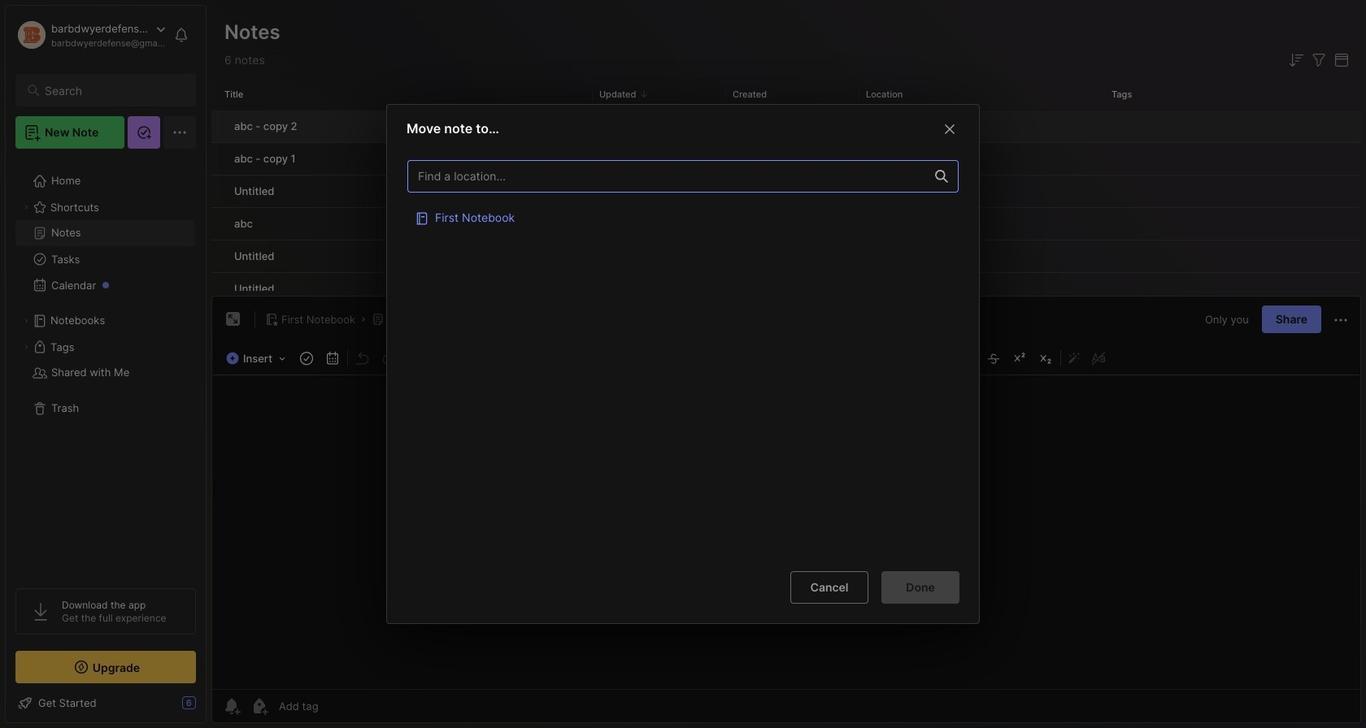 Task type: locate. For each thing, give the bounding box(es) containing it.
task image
[[295, 348, 318, 370]]

row group
[[211, 111, 1361, 307]]

tree
[[6, 159, 206, 574]]

cell inside find a location field
[[407, 201, 959, 233]]

None search field
[[45, 81, 181, 100]]

add a reminder image
[[222, 697, 242, 716]]

cell
[[407, 201, 959, 233]]

superscript image
[[1008, 348, 1031, 370]]

tree inside the 'main' element
[[6, 159, 206, 574]]

main element
[[0, 0, 211, 729]]

expand tags image
[[21, 342, 31, 352]]

none search field inside the 'main' element
[[45, 81, 181, 100]]



Task type: describe. For each thing, give the bounding box(es) containing it.
close image
[[940, 119, 960, 139]]

add tag image
[[250, 697, 269, 716]]

note window element
[[211, 296, 1361, 724]]

Find a location… text field
[[408, 163, 925, 190]]

calendar event image
[[321, 348, 344, 370]]

subscript image
[[1035, 348, 1057, 370]]

expand note image
[[224, 310, 243, 330]]

expand notebooks image
[[21, 316, 31, 326]]

strikethrough image
[[982, 348, 1005, 370]]

Note Editor text field
[[212, 375, 1361, 690]]

insert image
[[222, 348, 294, 370]]

Search text field
[[45, 83, 181, 98]]

Find a location field
[[399, 152, 967, 558]]



Task type: vqa. For each thing, say whether or not it's contained in the screenshot.
tree
yes



